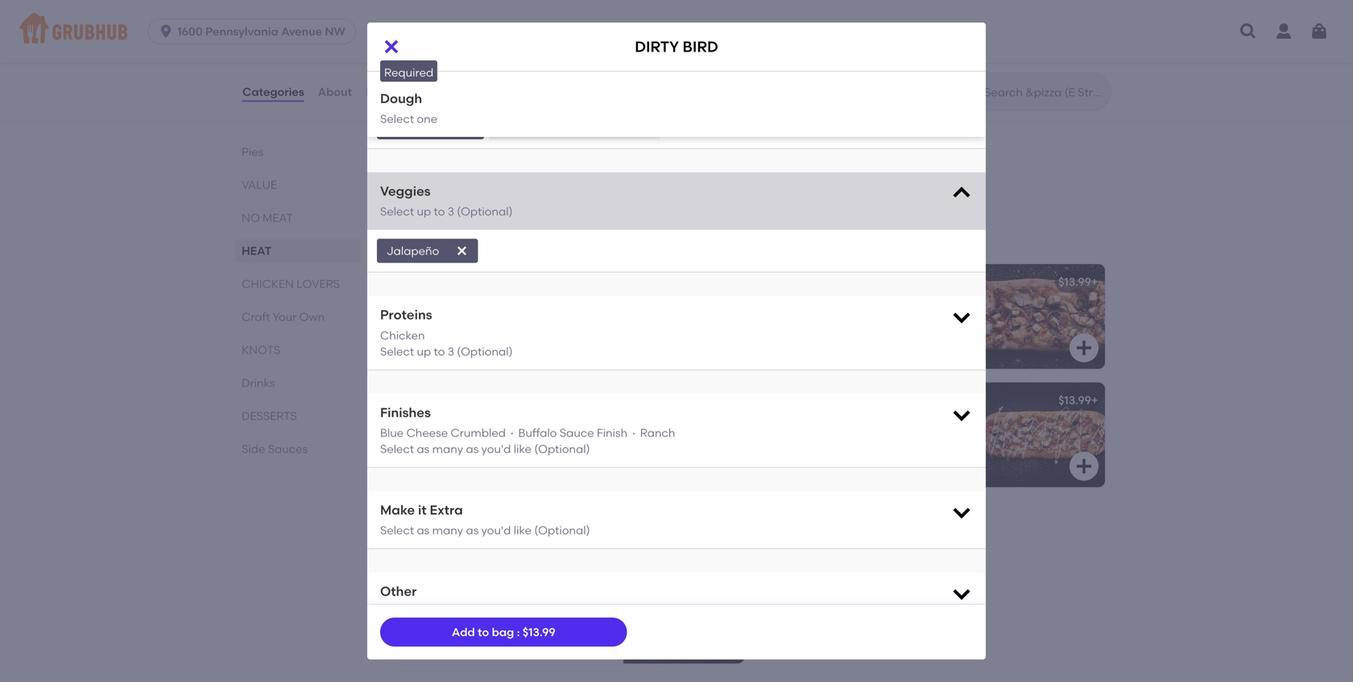Task type: describe. For each thing, give the bounding box(es) containing it.
craft for craft your own by clicking below to add or remove toppings
[[406, 593, 443, 606]]

avenue
[[281, 25, 322, 38]]

many inside the finishes blue cheese crumbled ∙ buffalo sauce finish ∙ ranch select as many as you'd like (optional)
[[432, 442, 463, 456]]

1 one from the top
[[417, 81, 437, 94]]

the outlaw image
[[623, 264, 744, 369]]

blk image
[[984, 264, 1105, 369]]

0 vertical spatial craft
[[242, 310, 270, 324]]

(optional) inside other select up to 6 (optional)
[[457, 605, 513, 618]]

0 horizontal spatial dirty
[[406, 393, 439, 407]]

1 ∙ from the left
[[508, 426, 516, 440]]

you'd inside the finishes blue cheese crumbled ∙ buffalo sauce finish ∙ ranch select as many as you'd like (optional)
[[481, 442, 511, 456]]

make
[[380, 502, 415, 518]]

pizza
[[514, 570, 548, 583]]

3 inside proteins chicken select up to 3 (optional)
[[448, 345, 454, 358]]

select inside other select up to 6 (optional)
[[380, 605, 414, 618]]

:
[[517, 625, 520, 639]]

🔥🔥🔥 image
[[623, 0, 744, 75]]

sauce
[[560, 426, 594, 440]]

proteins
[[380, 307, 432, 323]]

(optional) inside make it extra select as many as you'd like (optional)
[[534, 524, 590, 537]]

2 one from the top
[[417, 112, 437, 126]]

$13.99 + for dirty bird
[[698, 393, 737, 407]]

buffalo
[[406, 99, 458, 113]]

main navigation navigation
[[0, 0, 1353, 63]]

3 inside veggies select up to 3 (optional)
[[448, 205, 454, 218]]

2 select from the top
[[380, 112, 414, 126]]

traditional
[[387, 120, 445, 134]]

2 dough from the top
[[380, 91, 422, 106]]

craft for craft your own pizza
[[406, 570, 444, 583]]

dirty bird image
[[623, 383, 744, 487]]

up for other
[[417, 605, 431, 618]]

1 horizontal spatial chicken lovers
[[393, 226, 548, 247]]

0 vertical spatial your
[[273, 310, 297, 324]]

add
[[468, 609, 492, 623]]

$13.99 + for craft your own pizza
[[698, 570, 737, 583]]

jalapeño
[[387, 244, 439, 258]]

heat
[[242, 244, 271, 258]]

other select up to 6 (optional)
[[380, 583, 513, 618]]

0 vertical spatial dirty bird
[[635, 38, 718, 56]]

or
[[495, 609, 512, 623]]

1 dough select one from the top
[[380, 59, 437, 94]]

2 ∙ from the left
[[630, 426, 637, 440]]

as up craft your own pizza
[[466, 524, 479, 537]]

your for pizza
[[447, 570, 479, 583]]

0 horizontal spatial own
[[299, 310, 325, 324]]

veggies select up to 3 (optional)
[[380, 183, 513, 218]]

craft your own pizza image
[[623, 559, 744, 664]]

1 vertical spatial dirty bird
[[406, 393, 469, 407]]

as down crumbled
[[466, 442, 479, 456]]

like inside make it extra select as many as you'd like (optional)
[[514, 524, 532, 537]]

blue
[[380, 426, 404, 440]]

+ for craft your own pizza
[[730, 570, 737, 583]]

side
[[242, 442, 265, 456]]

proteins chicken select up to 3 (optional)
[[380, 307, 513, 358]]

svg image inside 1600 pennsylvania avenue nw button
[[158, 23, 174, 39]]

reviews
[[366, 85, 411, 99]]

drinks
[[242, 376, 275, 390]]

$13.99 for dirty bird
[[698, 393, 730, 407]]

1 horizontal spatial craft your own
[[393, 521, 522, 542]]

many inside make it extra select as many as you'd like (optional)
[[432, 524, 463, 537]]

you'd inside make it extra select as many as you'd like (optional)
[[481, 524, 511, 537]]

66
[[461, 99, 474, 113]]

sauces
[[268, 442, 308, 456]]

pies
[[242, 145, 264, 159]]

toppings
[[406, 625, 464, 639]]

crumbled
[[451, 426, 506, 440]]

finish
[[597, 426, 628, 440]]

reviews button
[[365, 63, 411, 121]]

make it extra select as many as you'd like (optional)
[[380, 502, 590, 537]]

select inside veggies select up to 3 (optional)
[[380, 205, 414, 218]]

by
[[513, 593, 527, 606]]

categories button
[[242, 63, 305, 121]]

buffalo 66 button
[[396, 89, 744, 193]]

desserts
[[242, 409, 297, 423]]



Task type: locate. For each thing, give the bounding box(es) containing it.
1 vertical spatial craft your own
[[393, 521, 522, 542]]

1 vertical spatial 3
[[448, 345, 454, 358]]

0 vertical spatial one
[[417, 81, 437, 94]]

select down the other at the left bottom of the page
[[380, 605, 414, 618]]

meat
[[263, 211, 293, 225]]

up inside proteins chicken select up to 3 (optional)
[[417, 345, 431, 358]]

select down the blue
[[380, 442, 414, 456]]

your
[[273, 310, 297, 324], [442, 521, 479, 542]]

you'd
[[481, 442, 511, 456], [481, 524, 511, 537]]

select inside the finishes blue cheese crumbled ∙ buffalo sauce finish ∙ ranch select as many as you'd like (optional)
[[380, 442, 414, 456]]

no
[[242, 211, 260, 225]]

cheese
[[406, 426, 448, 440]]

2 dough select one from the top
[[380, 91, 437, 126]]

2 vertical spatial up
[[417, 605, 431, 618]]

(optional) inside the finishes blue cheese crumbled ∙ buffalo sauce finish ∙ ranch select as many as you'd like (optional)
[[534, 442, 590, 456]]

6 select from the top
[[380, 524, 414, 537]]

1 many from the top
[[432, 442, 463, 456]]

like down "buffalo"
[[514, 442, 532, 456]]

select down veggies on the top of the page
[[380, 205, 414, 218]]

0 vertical spatial 3
[[448, 205, 454, 218]]

1 like from the top
[[514, 442, 532, 456]]

1 vertical spatial craft
[[393, 521, 438, 542]]

0 horizontal spatial bird
[[442, 393, 469, 407]]

add to bag : $13.99
[[452, 625, 556, 639]]

1 vertical spatial many
[[432, 524, 463, 537]]

dirty bird
[[635, 38, 718, 56], [406, 393, 469, 407]]

1 horizontal spatial dirty
[[635, 38, 679, 56]]

(optional)
[[457, 205, 513, 218], [457, 345, 513, 358], [534, 442, 590, 456], [534, 524, 590, 537], [457, 605, 513, 618]]

1600
[[177, 25, 203, 38]]

you'd down crumbled
[[481, 442, 511, 456]]

select down make
[[380, 524, 414, 537]]

1 horizontal spatial chicken
[[393, 226, 476, 247]]

dough select one
[[380, 59, 437, 94], [380, 91, 437, 126]]

up inside other select up to 6 (optional)
[[417, 605, 431, 618]]

dough
[[380, 59, 422, 75], [380, 91, 422, 106]]

1 horizontal spatial dirty bird
[[635, 38, 718, 56]]

own
[[482, 570, 512, 583], [481, 593, 510, 606]]

0 vertical spatial craft
[[406, 570, 444, 583]]

1 vertical spatial up
[[417, 345, 431, 358]]

1 vertical spatial your
[[442, 521, 479, 542]]

pineapple jack'd image
[[984, 0, 1105, 75]]

1 vertical spatial lovers
[[297, 277, 340, 291]]

like
[[514, 442, 532, 456], [514, 524, 532, 537]]

up down chicken
[[417, 345, 431, 358]]

1 up from the top
[[417, 205, 431, 218]]

like up pizza
[[514, 524, 532, 537]]

chicken down veggies select up to 3 (optional)
[[393, 226, 476, 247]]

knots
[[242, 343, 280, 357]]

value
[[242, 178, 277, 192]]

0 vertical spatial chicken lovers
[[393, 226, 548, 247]]

chicken lovers down veggies select up to 3 (optional)
[[393, 226, 548, 247]]

2 like from the top
[[514, 524, 532, 537]]

chicken lovers down 'heat'
[[242, 277, 340, 291]]

0 vertical spatial like
[[514, 442, 532, 456]]

0 vertical spatial dough
[[380, 59, 422, 75]]

craft your own pizza
[[406, 570, 548, 583]]

1 horizontal spatial lovers
[[480, 226, 548, 247]]

$13.99 for craft your own pizza
[[698, 570, 730, 583]]

as down 'cheese'
[[417, 442, 430, 456]]

craft inside craft your own by clicking below to add or remove toppings
[[406, 593, 443, 606]]

1 craft from the top
[[406, 570, 444, 583]]

one left 66
[[417, 112, 437, 126]]

0 horizontal spatial craft your own
[[242, 310, 325, 324]]

$13.99 for cbr
[[1058, 393, 1091, 407]]

below
[[406, 609, 446, 623]]

1 horizontal spatial craft
[[393, 521, 438, 542]]

like inside the finishes blue cheese crumbled ∙ buffalo sauce finish ∙ ranch select as many as you'd like (optional)
[[514, 442, 532, 456]]

0 vertical spatial own
[[299, 310, 325, 324]]

cbr image
[[984, 383, 1105, 487]]

to inside veggies select up to 3 (optional)
[[434, 205, 445, 218]]

chicken down 'heat'
[[242, 277, 294, 291]]

add
[[452, 625, 475, 639]]

1 horizontal spatial your
[[442, 521, 479, 542]]

1 horizontal spatial own
[[483, 521, 522, 542]]

0 vertical spatial own
[[482, 570, 512, 583]]

+ for cbr
[[1091, 393, 1098, 407]]

finishes
[[380, 405, 431, 420]]

remove
[[515, 609, 562, 623]]

up for veggies
[[417, 205, 431, 218]]

up up the toppings
[[417, 605, 431, 618]]

lovers
[[480, 226, 548, 247], [297, 277, 340, 291]]

∙ right the finish
[[630, 426, 637, 440]]

1 vertical spatial like
[[514, 524, 532, 537]]

$13.99 +
[[1058, 275, 1098, 289], [698, 393, 737, 407], [1058, 393, 1098, 407], [698, 570, 737, 583]]

3 up from the top
[[417, 605, 431, 618]]

3
[[448, 205, 454, 218], [448, 345, 454, 358]]

to inside proteins chicken select up to 3 (optional)
[[434, 345, 445, 358]]

dough down required
[[380, 91, 422, 106]]

your up 6
[[447, 570, 479, 583]]

1 vertical spatial dough
[[380, 91, 422, 106]]

select inside proteins chicken select up to 3 (optional)
[[380, 345, 414, 358]]

up inside veggies select up to 3 (optional)
[[417, 205, 431, 218]]

craft your own up knots
[[242, 310, 325, 324]]

your up knots
[[273, 310, 297, 324]]

1 vertical spatial you'd
[[481, 524, 511, 537]]

∙ left "buffalo"
[[508, 426, 516, 440]]

own for by
[[481, 593, 510, 606]]

required
[[384, 66, 433, 79]]

0 horizontal spatial craft
[[242, 310, 270, 324]]

2 many from the top
[[432, 524, 463, 537]]

buffalo
[[518, 426, 557, 440]]

side sauces
[[242, 442, 308, 456]]

1 vertical spatial own
[[483, 521, 522, 542]]

0 vertical spatial lovers
[[480, 226, 548, 247]]

as
[[417, 442, 430, 456], [466, 442, 479, 456], [417, 524, 430, 537], [466, 524, 479, 537]]

select down required
[[380, 81, 414, 94]]

0 vertical spatial many
[[432, 442, 463, 456]]

cbr
[[767, 393, 791, 407]]

select down reviews
[[380, 112, 414, 126]]

1 vertical spatial chicken lovers
[[242, 277, 340, 291]]

bag
[[492, 625, 514, 639]]

categories
[[242, 85, 304, 99]]

nw
[[325, 25, 345, 38]]

1 3 from the top
[[448, 205, 454, 218]]

own up or on the left
[[481, 593, 510, 606]]

1 vertical spatial your
[[446, 593, 478, 606]]

0 horizontal spatial your
[[273, 310, 297, 324]]

own inside craft your own by clicking below to add or remove toppings
[[481, 593, 510, 606]]

own
[[299, 310, 325, 324], [483, 521, 522, 542]]

2 craft from the top
[[406, 593, 443, 606]]

your inside craft your own by clicking below to add or remove toppings
[[446, 593, 478, 606]]

5 select from the top
[[380, 442, 414, 456]]

as down it
[[417, 524, 430, 537]]

∙
[[508, 426, 516, 440], [630, 426, 637, 440]]

6
[[448, 605, 454, 618]]

chicken
[[393, 226, 476, 247], [242, 277, 294, 291]]

own for pizza
[[482, 570, 512, 583]]

+ for dirty bird
[[730, 393, 737, 407]]

many down extra
[[432, 524, 463, 537]]

other
[[380, 583, 417, 599]]

$13.99 + for cbr
[[1058, 393, 1098, 407]]

select inside make it extra select as many as you'd like (optional)
[[380, 524, 414, 537]]

to
[[449, 609, 465, 623]]

+
[[1091, 275, 1098, 289], [730, 393, 737, 407], [1091, 393, 1098, 407], [730, 570, 737, 583]]

buffalo 66 image
[[623, 89, 744, 193]]

2 you'd from the top
[[481, 524, 511, 537]]

1 select from the top
[[380, 81, 414, 94]]

one up buffalo
[[417, 81, 437, 94]]

dirty
[[635, 38, 679, 56], [406, 393, 439, 407]]

pennsylvania
[[205, 25, 278, 38]]

about
[[318, 85, 352, 99]]

0 horizontal spatial chicken
[[242, 277, 294, 291]]

1600 pennsylvania avenue nw
[[177, 25, 345, 38]]

craft down it
[[393, 521, 438, 542]]

2 up from the top
[[417, 345, 431, 358]]

4 select from the top
[[380, 345, 414, 358]]

to inside other select up to 6 (optional)
[[434, 605, 445, 618]]

select down chicken
[[380, 345, 414, 358]]

0 vertical spatial chicken
[[393, 226, 476, 247]]

many down 'cheese'
[[432, 442, 463, 456]]

0 horizontal spatial ∙
[[508, 426, 516, 440]]

it
[[418, 502, 427, 518]]

bird
[[683, 38, 718, 56], [442, 393, 469, 407]]

select
[[380, 81, 414, 94], [380, 112, 414, 126], [380, 205, 414, 218], [380, 345, 414, 358], [380, 442, 414, 456], [380, 524, 414, 537], [380, 605, 414, 618]]

$13.99
[[1058, 275, 1091, 289], [698, 393, 730, 407], [1058, 393, 1091, 407], [698, 570, 730, 583], [523, 625, 556, 639]]

2 3 from the top
[[448, 345, 454, 358]]

your
[[447, 570, 479, 583], [446, 593, 478, 606]]

1 vertical spatial own
[[481, 593, 510, 606]]

0 vertical spatial bird
[[683, 38, 718, 56]]

1 horizontal spatial ∙
[[630, 426, 637, 440]]

you'd up craft your own pizza
[[481, 524, 511, 537]]

craft
[[242, 310, 270, 324], [393, 521, 438, 542]]

your down extra
[[442, 521, 479, 542]]

3 select from the top
[[380, 205, 414, 218]]

veggies
[[380, 183, 431, 199]]

dough up reviews
[[380, 59, 422, 75]]

1600 pennsylvania avenue nw button
[[147, 19, 362, 44]]

up
[[417, 205, 431, 218], [417, 345, 431, 358], [417, 605, 431, 618]]

7 select from the top
[[380, 605, 414, 618]]

craft your own down extra
[[393, 521, 522, 542]]

1 vertical spatial bird
[[442, 393, 469, 407]]

(optional) inside proteins chicken select up to 3 (optional)
[[457, 345, 513, 358]]

0 vertical spatial you'd
[[481, 442, 511, 456]]

0 horizontal spatial chicken lovers
[[242, 277, 340, 291]]

(optional) inside veggies select up to 3 (optional)
[[457, 205, 513, 218]]

1 vertical spatial dirty
[[406, 393, 439, 407]]

your up to
[[446, 593, 478, 606]]

ranch
[[640, 426, 675, 440]]

craft your own
[[242, 310, 325, 324], [393, 521, 522, 542]]

craft
[[406, 570, 444, 583], [406, 593, 443, 606]]

0 vertical spatial dirty
[[635, 38, 679, 56]]

0 horizontal spatial lovers
[[297, 277, 340, 291]]

chicken lovers
[[393, 226, 548, 247], [242, 277, 340, 291]]

many
[[432, 442, 463, 456], [432, 524, 463, 537]]

own left pizza
[[482, 570, 512, 583]]

svg image
[[714, 44, 733, 64], [455, 245, 468, 258], [1074, 338, 1094, 358], [950, 403, 973, 426], [714, 457, 733, 476], [950, 582, 973, 605]]

no meat
[[242, 211, 293, 225]]

up down veggies on the top of the page
[[417, 205, 431, 218]]

1 vertical spatial craft
[[406, 593, 443, 606]]

0 horizontal spatial dirty bird
[[406, 393, 469, 407]]

0 vertical spatial your
[[447, 570, 479, 583]]

1 horizontal spatial bird
[[683, 38, 718, 56]]

craft your own by clicking below to add or remove toppings
[[406, 593, 585, 639]]

buffalo 66
[[406, 99, 474, 113]]

craft up knots
[[242, 310, 270, 324]]

1 vertical spatial chicken
[[242, 277, 294, 291]]

0 vertical spatial craft your own
[[242, 310, 325, 324]]

your for by
[[446, 593, 478, 606]]

chicken
[[380, 328, 425, 342]]

0 vertical spatial up
[[417, 205, 431, 218]]

finishes blue cheese crumbled ∙ buffalo sauce finish ∙ ranch select as many as you'd like (optional)
[[380, 405, 675, 456]]

one
[[417, 81, 437, 94], [417, 112, 437, 126]]

1 you'd from the top
[[481, 442, 511, 456]]

svg image
[[1239, 22, 1258, 41], [1310, 22, 1329, 41], [158, 23, 174, 39], [382, 37, 401, 56], [1074, 44, 1094, 64], [714, 163, 733, 182], [950, 182, 973, 204], [950, 306, 973, 328], [1074, 457, 1094, 476], [950, 501, 973, 524]]

Search &pizza (E Street) search field
[[983, 85, 1106, 100]]

about button
[[317, 63, 353, 121]]

1 vertical spatial one
[[417, 112, 437, 126]]

clicking
[[530, 593, 585, 606]]

to
[[434, 205, 445, 218], [434, 345, 445, 358], [434, 605, 445, 618], [478, 625, 489, 639]]

extra
[[430, 502, 463, 518]]

1 dough from the top
[[380, 59, 422, 75]]



Task type: vqa. For each thing, say whether or not it's contained in the screenshot.
Pickup BUTTON to the top
no



